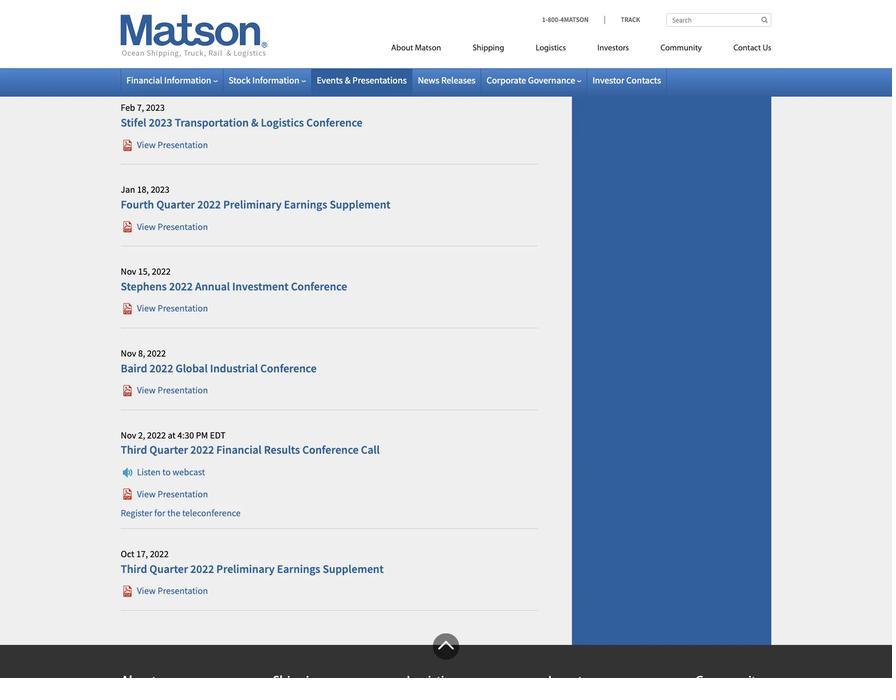 Task type: vqa. For each thing, say whether or not it's contained in the screenshot.
AND
no



Task type: describe. For each thing, give the bounding box(es) containing it.
events
[[317, 74, 343, 86]]

view for baird
[[137, 384, 156, 396]]

pm
[[196, 429, 208, 441]]

the inside third quarter 2022 financial results conference call article
[[167, 507, 180, 519]]

matson image
[[121, 15, 268, 58]]

events & presentations
[[317, 74, 407, 86]]

conference inside feb 7, 2023 stifel 2023 transportation & logistics conference
[[307, 115, 363, 130]]

1 listen from the top
[[137, 20, 161, 32]]

view presentation link for baird
[[121, 384, 208, 396]]

call
[[361, 442, 380, 457]]

7,
[[137, 102, 144, 114]]

1-800-4matson link
[[543, 15, 605, 24]]

view presentation for fourth
[[137, 220, 208, 232]]

at
[[168, 429, 176, 441]]

view presentation link inside article
[[121, 42, 208, 54]]

listen inside third quarter 2022 financial results conference call article
[[137, 466, 161, 478]]

results
[[264, 442, 300, 457]]

& inside feb 7, 2023 stifel 2023 transportation & logistics conference
[[251, 115, 259, 130]]

top menu navigation
[[344, 39, 772, 60]]

2022 inside jan 18, 2023 fourth quarter 2022 preliminary earnings supplement
[[197, 197, 221, 212]]

Search search field
[[667, 13, 772, 27]]

investors
[[598, 44, 630, 53]]

view presentation link for stifel
[[121, 139, 208, 151]]

conference inside nov 15, 2022 stephens 2022 annual investment conference
[[291, 279, 348, 294]]

industrial
[[210, 361, 258, 375]]

third inside 'nov 2, 2022 at 4:30 pm edt third quarter 2022 financial results conference call'
[[121, 442, 147, 457]]

logistics inside top menu navigation
[[536, 44, 566, 53]]

0 vertical spatial financial
[[127, 74, 162, 86]]

investor contacts
[[593, 74, 662, 86]]

stephens 2022 annual investment conference article
[[121, 257, 538, 328]]

for for first 'register for the teleconference' link from the top of the page
[[154, 61, 166, 73]]

view presentation inside third quarter 2022 financial results conference call article
[[137, 488, 208, 500]]

stifel 2023 transportation & logistics conference link
[[121, 115, 363, 130]]

1 register for the teleconference link from the top
[[121, 61, 241, 73]]

conference inside 'nov 2, 2022 at 4:30 pm edt third quarter 2022 financial results conference call'
[[303, 442, 359, 457]]

2023 for 2023
[[146, 102, 165, 114]]

investor contacts link
[[593, 74, 662, 86]]

financial inside 'nov 2, 2022 at 4:30 pm edt third quarter 2022 financial results conference call'
[[217, 442, 262, 457]]

jan 18, 2023 fourth quarter 2022 preliminary earnings supplement
[[121, 183, 391, 212]]

for for 2nd 'register for the teleconference' link
[[154, 507, 166, 519]]

2 listen to webcast link from the top
[[121, 466, 205, 478]]

webcast inside third quarter 2022 financial results conference call article
[[173, 466, 205, 478]]

information for financial information
[[164, 74, 211, 86]]

stock information link
[[229, 74, 306, 86]]

view presentation for third
[[137, 585, 208, 597]]

teleconference for 2nd 'register for the teleconference' link
[[182, 507, 241, 519]]

baird 2022 global industrial conference article
[[121, 339, 538, 410]]

community link
[[645, 39, 718, 60]]

1 listen to webcast link from the top
[[121, 20, 205, 32]]

community
[[661, 44, 703, 53]]

presentation inside third quarter 2022 financial results conference call article
[[158, 488, 208, 500]]

stephens 2022 annual investment conference link
[[121, 279, 348, 294]]

1 vertical spatial 2023
[[149, 115, 173, 130]]

stifel
[[121, 115, 147, 130]]

financial information
[[127, 74, 211, 86]]

news releases
[[418, 74, 476, 86]]

news
[[418, 74, 440, 86]]

stephens
[[121, 279, 167, 294]]

4:30
[[178, 429, 194, 441]]

earnings for third quarter 2022 preliminary earnings supplement
[[277, 561, 321, 576]]

stock
[[229, 74, 251, 86]]

presentation for fourth
[[158, 220, 208, 232]]

nov for baird 2022 global industrial conference
[[121, 347, 136, 359]]

matson
[[415, 44, 442, 53]]

information for stock information
[[253, 74, 300, 86]]

1 view presentation from the top
[[137, 42, 208, 54]]

transportation
[[175, 115, 249, 130]]

view presentation link for third
[[121, 585, 208, 597]]

teleconference for first 'register for the teleconference' link from the top of the page
[[182, 61, 241, 73]]

feb 7, 2023 stifel 2023 transportation & logistics conference
[[121, 102, 363, 130]]

nov 15, 2022 stephens 2022 annual investment conference
[[121, 265, 348, 294]]

view presentation link for stephens
[[121, 302, 208, 314]]

about matson
[[392, 44, 442, 53]]

8,
[[138, 347, 145, 359]]

2 register for the teleconference link from the top
[[121, 507, 241, 519]]

fourth
[[121, 197, 154, 212]]

preliminary for third
[[217, 561, 275, 576]]

6 view presentation link from the top
[[121, 488, 208, 500]]

quarter for third
[[150, 561, 188, 576]]

us
[[763, 44, 772, 53]]

nov inside 'nov 2, 2022 at 4:30 pm edt third quarter 2022 financial results conference call'
[[121, 429, 136, 441]]

track
[[621, 15, 641, 24]]

presentation for baird
[[158, 384, 208, 396]]

contact us
[[734, 44, 772, 53]]

nov for stephens 2022 annual investment conference
[[121, 265, 136, 277]]

2023 for quarter
[[151, 183, 170, 196]]

view presentation for stifel
[[137, 139, 208, 151]]

1 listen to webcast from the top
[[137, 20, 205, 32]]

article containing listen to webcast
[[121, 0, 538, 83]]

corporate governance link
[[487, 74, 582, 86]]

view for stephens
[[137, 302, 156, 314]]



Task type: locate. For each thing, give the bounding box(es) containing it.
1 vertical spatial listen to webcast link
[[121, 466, 205, 478]]

17,
[[136, 548, 148, 560]]

1 vertical spatial &
[[251, 115, 259, 130]]

governance
[[529, 74, 576, 86]]

quarter for fourth
[[157, 197, 195, 212]]

2 view presentation link from the top
[[121, 139, 208, 151]]

earnings
[[284, 197, 328, 212], [277, 561, 321, 576]]

financial down edt at left
[[217, 442, 262, 457]]

corporate governance
[[487, 74, 576, 86]]

2 listen from the top
[[137, 466, 161, 478]]

2022
[[197, 197, 221, 212], [152, 265, 171, 277], [169, 279, 193, 294], [147, 347, 166, 359], [150, 361, 173, 375], [147, 429, 166, 441], [191, 442, 214, 457], [150, 548, 169, 560], [191, 561, 214, 576]]

view presentation
[[137, 42, 208, 54], [137, 139, 208, 151], [137, 220, 208, 232], [137, 302, 208, 314], [137, 384, 208, 396], [137, 488, 208, 500], [137, 585, 208, 597]]

shipping link
[[457, 39, 520, 60]]

& right the transportation
[[251, 115, 259, 130]]

2 register for the teleconference from the top
[[121, 507, 241, 519]]

third down 2,
[[121, 442, 147, 457]]

investors link
[[582, 39, 645, 60]]

third quarter 2022 financial results conference call link
[[121, 442, 380, 457]]

1 vertical spatial register for the teleconference link
[[121, 507, 241, 519]]

2 teleconference from the top
[[182, 507, 241, 519]]

0 vertical spatial earnings
[[284, 197, 328, 212]]

edt
[[210, 429, 226, 441]]

1 register for the teleconference from the top
[[121, 61, 241, 73]]

2 vertical spatial 2023
[[151, 183, 170, 196]]

third down "oct"
[[121, 561, 147, 576]]

presentation inside stephens 2022 annual investment conference article
[[158, 302, 208, 314]]

fourth quarter 2022 preliminary earnings supplement article
[[121, 175, 538, 246]]

supplement inside oct 17, 2022 third quarter 2022 preliminary earnings supplement
[[323, 561, 384, 576]]

footer
[[0, 633, 893, 678]]

1 vertical spatial quarter
[[150, 442, 188, 457]]

2 to from the top
[[163, 466, 171, 478]]

2 view presentation from the top
[[137, 139, 208, 151]]

search image
[[762, 16, 768, 23]]

0 horizontal spatial information
[[164, 74, 211, 86]]

6 view presentation from the top
[[137, 488, 208, 500]]

conference
[[307, 115, 363, 130], [291, 279, 348, 294], [261, 361, 317, 375], [303, 442, 359, 457]]

presentation for stephens
[[158, 302, 208, 314]]

view presentation link
[[121, 42, 208, 54], [121, 139, 208, 151], [121, 220, 208, 232], [121, 302, 208, 314], [121, 384, 208, 396], [121, 488, 208, 500], [121, 585, 208, 597]]

1 vertical spatial nov
[[121, 347, 136, 359]]

1 vertical spatial the
[[167, 507, 180, 519]]

2 third from the top
[[121, 561, 147, 576]]

view presentation for stephens
[[137, 302, 208, 314]]

None search field
[[667, 13, 772, 27]]

5 view from the top
[[137, 384, 156, 396]]

the
[[167, 61, 180, 73], [167, 507, 180, 519]]

stifel 2023 transportation & logistics conference article
[[121, 93, 538, 165]]

quarter inside 'nov 2, 2022 at 4:30 pm edt third quarter 2022 financial results conference call'
[[150, 442, 188, 457]]

3 view from the top
[[137, 220, 156, 232]]

supplement
[[330, 197, 391, 212], [323, 561, 384, 576]]

logistics link
[[520, 39, 582, 60]]

third inside oct 17, 2022 third quarter 2022 preliminary earnings supplement
[[121, 561, 147, 576]]

view
[[137, 42, 156, 54], [137, 139, 156, 151], [137, 220, 156, 232], [137, 302, 156, 314], [137, 384, 156, 396], [137, 488, 156, 500], [137, 585, 156, 597]]

0 vertical spatial to
[[163, 20, 171, 32]]

back to top image
[[433, 633, 460, 659]]

1 vertical spatial register for the teleconference
[[121, 507, 241, 519]]

3 presentation from the top
[[158, 220, 208, 232]]

earnings inside jan 18, 2023 fourth quarter 2022 preliminary earnings supplement
[[284, 197, 328, 212]]

register for the teleconference link
[[121, 61, 241, 73], [121, 507, 241, 519]]

information down matson image
[[164, 74, 211, 86]]

preliminary
[[223, 197, 282, 212], [217, 561, 275, 576]]

view presentation inside baird 2022 global industrial conference article
[[137, 384, 208, 396]]

teleconference inside third quarter 2022 financial results conference call article
[[182, 507, 241, 519]]

conference inside nov 8, 2022 baird 2022 global industrial conference
[[261, 361, 317, 375]]

0 horizontal spatial financial
[[127, 74, 162, 86]]

1 vertical spatial third
[[121, 561, 147, 576]]

0 vertical spatial listen to webcast link
[[121, 20, 205, 32]]

7 view from the top
[[137, 585, 156, 597]]

view inside third quarter 2022 preliminary earnings supplement article
[[137, 585, 156, 597]]

quarter inside oct 17, 2022 third quarter 2022 preliminary earnings supplement
[[150, 561, 188, 576]]

1 vertical spatial listen
[[137, 466, 161, 478]]

&
[[345, 74, 351, 86], [251, 115, 259, 130]]

supplement for third quarter 2022 preliminary earnings supplement
[[323, 561, 384, 576]]

1 horizontal spatial &
[[345, 74, 351, 86]]

1 teleconference from the top
[[182, 61, 241, 73]]

3 view presentation link from the top
[[121, 220, 208, 232]]

1 horizontal spatial logistics
[[536, 44, 566, 53]]

earnings inside oct 17, 2022 third quarter 2022 preliminary earnings supplement
[[277, 561, 321, 576]]

2023 inside jan 18, 2023 fourth quarter 2022 preliminary earnings supplement
[[151, 183, 170, 196]]

contact us link
[[718, 39, 772, 60]]

1 third from the top
[[121, 442, 147, 457]]

2 nov from the top
[[121, 347, 136, 359]]

1-800-4matson
[[543, 15, 589, 24]]

0 vertical spatial register
[[121, 61, 153, 73]]

0 vertical spatial webcast
[[173, 20, 205, 32]]

0 vertical spatial 2023
[[146, 102, 165, 114]]

1 vertical spatial financial
[[217, 442, 262, 457]]

1 vertical spatial to
[[163, 466, 171, 478]]

1 vertical spatial logistics
[[261, 115, 304, 130]]

nov 8, 2022 baird 2022 global industrial conference
[[121, 347, 317, 375]]

4 presentation from the top
[[158, 302, 208, 314]]

1 vertical spatial listen to webcast
[[137, 466, 205, 478]]

2 listen to webcast from the top
[[137, 466, 205, 478]]

1 to from the top
[[163, 20, 171, 32]]

0 vertical spatial quarter
[[157, 197, 195, 212]]

view presentation inside third quarter 2022 preliminary earnings supplement article
[[137, 585, 208, 597]]

financial information link
[[127, 74, 218, 86]]

0 vertical spatial third
[[121, 442, 147, 457]]

0 vertical spatial supplement
[[330, 197, 391, 212]]

information
[[164, 74, 211, 86], [253, 74, 300, 86]]

5 view presentation link from the top
[[121, 384, 208, 396]]

third quarter 2022 preliminary earnings supplement link
[[121, 561, 384, 576]]

0 vertical spatial listen to webcast
[[137, 20, 205, 32]]

releases
[[442, 74, 476, 86]]

5 presentation from the top
[[158, 384, 208, 396]]

0 vertical spatial the
[[167, 61, 180, 73]]

register for the teleconference inside third quarter 2022 financial results conference call article
[[121, 507, 241, 519]]

4 view from the top
[[137, 302, 156, 314]]

quarter inside jan 18, 2023 fourth quarter 2022 preliminary earnings supplement
[[157, 197, 195, 212]]

2023 right stifel
[[149, 115, 173, 130]]

financial up 7,
[[127, 74, 162, 86]]

news releases link
[[418, 74, 476, 86]]

register for the teleconference for first 'register for the teleconference' link from the top of the page
[[121, 61, 241, 73]]

preliminary inside oct 17, 2022 third quarter 2022 preliminary earnings supplement
[[217, 561, 275, 576]]

2 webcast from the top
[[173, 466, 205, 478]]

contact
[[734, 44, 762, 53]]

nov left 2,
[[121, 429, 136, 441]]

financial
[[127, 74, 162, 86], [217, 442, 262, 457]]

oct 17, 2022 third quarter 2022 preliminary earnings supplement
[[121, 548, 384, 576]]

register for 2nd 'register for the teleconference' link
[[121, 507, 153, 519]]

& right 'events'
[[345, 74, 351, 86]]

nov
[[121, 265, 136, 277], [121, 347, 136, 359], [121, 429, 136, 441]]

presentation
[[158, 42, 208, 54], [158, 139, 208, 151], [158, 220, 208, 232], [158, 302, 208, 314], [158, 384, 208, 396], [158, 488, 208, 500], [158, 585, 208, 597]]

events & presentations link
[[317, 74, 407, 86]]

third
[[121, 442, 147, 457], [121, 561, 147, 576]]

for
[[154, 61, 166, 73], [154, 507, 166, 519]]

6 presentation from the top
[[158, 488, 208, 500]]

2 vertical spatial nov
[[121, 429, 136, 441]]

presentation inside fourth quarter 2022 preliminary earnings supplement article
[[158, 220, 208, 232]]

1 vertical spatial webcast
[[173, 466, 205, 478]]

information right stock
[[253, 74, 300, 86]]

view for fourth
[[137, 220, 156, 232]]

supplement for fourth quarter 2022 preliminary earnings supplement
[[330, 197, 391, 212]]

shipping
[[473, 44, 505, 53]]

1 view presentation link from the top
[[121, 42, 208, 54]]

1 the from the top
[[167, 61, 180, 73]]

0 horizontal spatial &
[[251, 115, 259, 130]]

presentation inside baird 2022 global industrial conference article
[[158, 384, 208, 396]]

1 nov from the top
[[121, 265, 136, 277]]

2023 right 7,
[[146, 102, 165, 114]]

0 vertical spatial listen
[[137, 20, 161, 32]]

annual
[[195, 279, 230, 294]]

third quarter 2022 financial results conference call article
[[121, 420, 538, 529]]

to
[[163, 20, 171, 32], [163, 466, 171, 478]]

0 vertical spatial &
[[345, 74, 351, 86]]

3 view presentation from the top
[[137, 220, 208, 232]]

2 information from the left
[[253, 74, 300, 86]]

18,
[[137, 183, 149, 196]]

1 view from the top
[[137, 42, 156, 54]]

3 nov from the top
[[121, 429, 136, 441]]

preliminary inside jan 18, 2023 fourth quarter 2022 preliminary earnings supplement
[[223, 197, 282, 212]]

view for third
[[137, 585, 156, 597]]

1-
[[543, 15, 548, 24]]

0 vertical spatial teleconference
[[182, 61, 241, 73]]

quarter
[[157, 197, 195, 212], [150, 442, 188, 457], [150, 561, 188, 576]]

for inside third quarter 2022 financial results conference call article
[[154, 507, 166, 519]]

4 view presentation from the top
[[137, 302, 208, 314]]

view for stifel
[[137, 139, 156, 151]]

2,
[[138, 429, 145, 441]]

2023 right the 18,
[[151, 183, 170, 196]]

third quarter 2022 preliminary earnings supplement article
[[121, 539, 538, 611]]

register inside third quarter 2022 financial results conference call article
[[121, 507, 153, 519]]

global
[[176, 361, 208, 375]]

webcast
[[173, 20, 205, 32], [173, 466, 205, 478]]

1 for from the top
[[154, 61, 166, 73]]

presentation for stifel
[[158, 139, 208, 151]]

supplement inside jan 18, 2023 fourth quarter 2022 preliminary earnings supplement
[[330, 197, 391, 212]]

15,
[[138, 265, 150, 277]]

2 view from the top
[[137, 139, 156, 151]]

about matson link
[[376, 39, 457, 60]]

view inside fourth quarter 2022 preliminary earnings supplement article
[[137, 220, 156, 232]]

2 presentation from the top
[[158, 139, 208, 151]]

presentations
[[353, 74, 407, 86]]

investment
[[232, 279, 289, 294]]

corporate
[[487, 74, 527, 86]]

4matson
[[561, 15, 589, 24]]

1 vertical spatial teleconference
[[182, 507, 241, 519]]

earnings for fourth quarter 2022 preliminary earnings supplement
[[284, 197, 328, 212]]

view presentation for baird
[[137, 384, 208, 396]]

investor
[[593, 74, 625, 86]]

preliminary for fourth
[[223, 197, 282, 212]]

1 horizontal spatial information
[[253, 74, 300, 86]]

register
[[121, 61, 153, 73], [121, 507, 153, 519]]

nov left 15,
[[121, 265, 136, 277]]

track link
[[605, 15, 641, 24]]

register for the teleconference
[[121, 61, 241, 73], [121, 507, 241, 519]]

1 horizontal spatial financial
[[217, 442, 262, 457]]

view presentation inside fourth quarter 2022 preliminary earnings supplement article
[[137, 220, 208, 232]]

nov 2, 2022 at 4:30 pm edt third quarter 2022 financial results conference call
[[121, 429, 380, 457]]

7 presentation from the top
[[158, 585, 208, 597]]

view inside stephens 2022 annual investment conference article
[[137, 302, 156, 314]]

1 webcast from the top
[[173, 20, 205, 32]]

5 view presentation from the top
[[137, 384, 208, 396]]

register for the teleconference for 2nd 'register for the teleconference' link
[[121, 507, 241, 519]]

contacts
[[627, 74, 662, 86]]

2 register from the top
[[121, 507, 153, 519]]

view inside stifel 2023 transportation & logistics conference article
[[137, 139, 156, 151]]

presentation inside stifel 2023 transportation & logistics conference article
[[158, 139, 208, 151]]

logistics
[[536, 44, 566, 53], [261, 115, 304, 130]]

1 vertical spatial supplement
[[323, 561, 384, 576]]

nov inside nov 8, 2022 baird 2022 global industrial conference
[[121, 347, 136, 359]]

view inside baird 2022 global industrial conference article
[[137, 384, 156, 396]]

0 vertical spatial register for the teleconference link
[[121, 61, 241, 73]]

fourth quarter 2022 preliminary earnings supplement link
[[121, 197, 391, 212]]

1 vertical spatial preliminary
[[217, 561, 275, 576]]

nov inside nov 15, 2022 stephens 2022 annual investment conference
[[121, 265, 136, 277]]

view presentation link inside stifel 2023 transportation & logistics conference article
[[121, 139, 208, 151]]

1 vertical spatial earnings
[[277, 561, 321, 576]]

register up 17,
[[121, 507, 153, 519]]

register up financial information
[[121, 61, 153, 73]]

baird 2022 global industrial conference link
[[121, 361, 317, 375]]

0 vertical spatial logistics
[[536, 44, 566, 53]]

article
[[121, 0, 538, 83]]

0 vertical spatial nov
[[121, 265, 136, 277]]

stock information
[[229, 74, 300, 86]]

7 view presentation link from the top
[[121, 585, 208, 597]]

0 vertical spatial register for the teleconference
[[121, 61, 241, 73]]

listen to webcast inside third quarter 2022 financial results conference call article
[[137, 466, 205, 478]]

logistics down 800-
[[536, 44, 566, 53]]

oct
[[121, 548, 134, 560]]

1 presentation from the top
[[158, 42, 208, 54]]

4 view presentation link from the top
[[121, 302, 208, 314]]

presentation inside third quarter 2022 preliminary earnings supplement article
[[158, 585, 208, 597]]

view presentation link inside third quarter 2022 preliminary earnings supplement article
[[121, 585, 208, 597]]

view presentation inside stephens 2022 annual investment conference article
[[137, 302, 208, 314]]

1 register from the top
[[121, 61, 153, 73]]

view inside third quarter 2022 financial results conference call article
[[137, 488, 156, 500]]

view presentation link for fourth
[[121, 220, 208, 232]]

jan
[[121, 183, 135, 196]]

to inside third quarter 2022 financial results conference call article
[[163, 466, 171, 478]]

about
[[392, 44, 414, 53]]

logistics down stock information link
[[261, 115, 304, 130]]

feb
[[121, 102, 135, 114]]

teleconference
[[182, 61, 241, 73], [182, 507, 241, 519]]

baird
[[121, 361, 147, 375]]

2 vertical spatial quarter
[[150, 561, 188, 576]]

listen to webcast link
[[121, 20, 205, 32], [121, 466, 205, 478]]

view presentation inside stifel 2023 transportation & logistics conference article
[[137, 139, 208, 151]]

7 view presentation from the top
[[137, 585, 208, 597]]

2 the from the top
[[167, 507, 180, 519]]

nov left "8,"
[[121, 347, 136, 359]]

2 for from the top
[[154, 507, 166, 519]]

6 view from the top
[[137, 488, 156, 500]]

1 vertical spatial register
[[121, 507, 153, 519]]

0 vertical spatial for
[[154, 61, 166, 73]]

0 horizontal spatial logistics
[[261, 115, 304, 130]]

logistics inside feb 7, 2023 stifel 2023 transportation & logistics conference
[[261, 115, 304, 130]]

register for first 'register for the teleconference' link from the top of the page
[[121, 61, 153, 73]]

0 vertical spatial preliminary
[[223, 197, 282, 212]]

800-
[[548, 15, 561, 24]]

presentation for third
[[158, 585, 208, 597]]

1 information from the left
[[164, 74, 211, 86]]

2023
[[146, 102, 165, 114], [149, 115, 173, 130], [151, 183, 170, 196]]

1 vertical spatial for
[[154, 507, 166, 519]]

listen
[[137, 20, 161, 32], [137, 466, 161, 478]]



